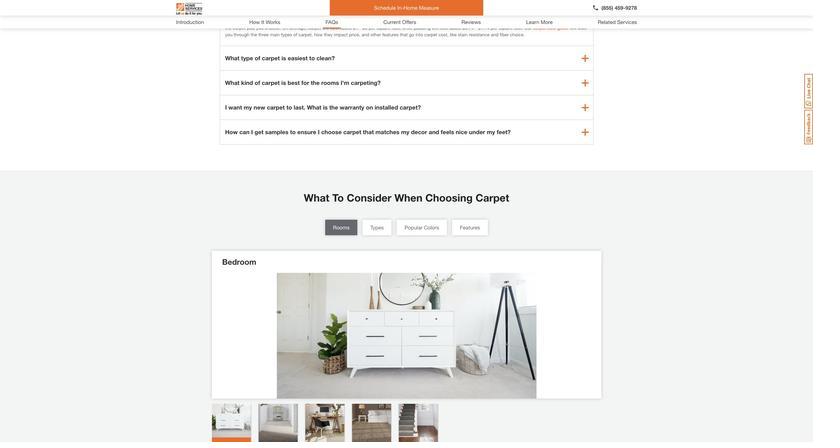 Task type: vqa. For each thing, say whether or not it's contained in the screenshot.
through
yes



Task type: describe. For each thing, give the bounding box(es) containing it.
current
[[384, 19, 401, 25]]

carpet?
[[400, 104, 421, 111]]

0 horizontal spatial i
[[225, 104, 227, 111]]

what to consider when choosing carpet
[[304, 192, 509, 204]]

can
[[239, 129, 250, 136]]

overall
[[366, 18, 379, 24]]

i want my new carpet to last. what is the warranty on installed carpet?
[[225, 104, 421, 111]]

and up guide
[[554, 18, 561, 24]]

will left be at the top left of the page
[[390, 18, 397, 24]]

introduction
[[176, 19, 204, 25]]

0 horizontal spatial type
[[241, 55, 253, 62]]

what for what type of carpet is easiest to clean?
[[225, 55, 240, 62]]

go inside will walk you through the three main types of carpet, how they impact price, and other features that go into carpet cost, like stain resistance and fiber choice.
[[409, 32, 414, 37]]

carpet right choose
[[343, 129, 361, 136]]

type,
[[240, 5, 250, 10]]

more
[[541, 19, 553, 25]]

will inside will walk you through the three main types of carpet, how they impact price, and other features that go into carpet cost, like stain resistance and fiber choice.
[[570, 25, 577, 31]]

feedback link image
[[805, 110, 813, 145]]

on
[[282, 25, 288, 31]]

1 horizontal spatial main
[[328, 5, 338, 10]]

the left total
[[379, 5, 385, 10]]

last.
[[294, 104, 305, 111]]

factors
[[339, 5, 353, 10]]

of right kind
[[255, 79, 260, 86]]

offers
[[402, 19, 416, 25]]

types button
[[363, 220, 392, 236]]

consider
[[347, 192, 392, 204]]

is for best
[[281, 79, 286, 86]]

density
[[562, 18, 577, 24]]

are
[[301, 5, 308, 10]]

a woman sitting on the floor in her carpeted bedroom image
[[212, 273, 601, 423]]

0 horizontal spatial carpet
[[225, 5, 239, 10]]

what for what kind of carpet is best for the rooms i'm carpeting?
[[225, 79, 240, 86]]

rooms button
[[325, 220, 357, 236]]

1 - from the left
[[359, 25, 361, 31]]

choosing
[[426, 192, 473, 204]]

our
[[524, 25, 532, 31]]

impact
[[334, 32, 348, 37]]

0 vertical spatial into
[[370, 5, 378, 10]]

carpet left best
[[262, 79, 280, 86]]

current offers
[[384, 19, 416, 25]]

and left fiber
[[491, 32, 499, 37]]

of up $1.14
[[478, 18, 482, 24]]

carpet.
[[442, 5, 456, 10]]

the up the "our"
[[525, 18, 532, 24]]

types
[[281, 32, 292, 37]]

and left feels on the top
[[429, 129, 439, 136]]

clean?
[[317, 55, 335, 62]]

plus
[[516, 18, 524, 24]]

1 horizontal spatial your
[[432, 5, 441, 10]]

price,
[[349, 32, 360, 37]]

carpet cost guide
[[533, 25, 569, 31]]

2 square from the left
[[499, 25, 513, 31]]

other
[[371, 32, 381, 37]]

$1
[[353, 25, 358, 31]]

to for ensure
[[290, 129, 296, 136]]

1 about from the left
[[340, 25, 352, 31]]

decor
[[411, 129, 427, 136]]

average,
[[290, 25, 307, 31]]

total
[[387, 5, 396, 10]]

how
[[314, 32, 323, 37]]

pad
[[247, 25, 255, 31]]

based
[[404, 18, 417, 24]]

popular colors button
[[397, 220, 447, 236]]

what kind of carpet is best for the rooms i'm carpeting?
[[225, 79, 381, 86]]

be
[[398, 18, 403, 24]]

2 horizontal spatial on
[[418, 18, 423, 24]]

schedule in-home measure button
[[330, 0, 484, 16]]

carpet up fiber
[[491, 18, 504, 24]]

carpet cost guide link
[[533, 25, 569, 31]]

samples
[[265, 129, 289, 136]]

459-
[[615, 5, 626, 11]]

that inside will walk you through the three main types of carpet, how they impact price, and other features that go into carpet cost, like stain resistance and fiber choice.
[[400, 32, 408, 37]]

the right are
[[309, 5, 315, 10]]

they
[[324, 32, 333, 37]]

easiest
[[288, 55, 308, 62]]

foot.
[[514, 25, 523, 31]]

offers
[[252, 18, 264, 24]]

0 horizontal spatial go
[[364, 5, 369, 10]]

the right for
[[311, 79, 320, 86]]

guide
[[557, 25, 569, 31]]

into inside will walk you through the three main types of carpet, how they impact price, and other features that go into carpet cost, like stain resistance and fiber choice.
[[416, 32, 423, 37]]

1 square from the left
[[377, 25, 391, 31]]

features
[[460, 225, 480, 231]]

2 horizontal spatial i
[[318, 129, 320, 136]]

feels
[[441, 129, 454, 136]]

choose
[[321, 129, 342, 136]]

in-
[[397, 5, 404, 11]]

will walk you through the three main types of carpet, how they impact price, and other features that go into carpet cost, like stain resistance and fiber choice.
[[225, 25, 587, 37]]

how for how it works
[[249, 19, 260, 25]]

ensure
[[297, 129, 316, 136]]

2 vertical spatial is
[[323, 104, 328, 111]]

features button
[[452, 220, 488, 236]]

the left pad
[[225, 25, 232, 31]]

what for what to consider when choosing carpet
[[304, 192, 330, 204]]

1 horizontal spatial on
[[366, 104, 373, 111]]

when
[[395, 192, 423, 204]]

choose.
[[265, 25, 281, 31]]

features
[[382, 32, 399, 37]]

so
[[349, 18, 354, 24]]

(855) 459-9278
[[602, 5, 637, 11]]

popular colors
[[405, 225, 439, 231]]

9278
[[626, 5, 637, 11]]

of inside will walk you through the three main types of carpet, how they impact price, and other features that go into carpet cost, like stain resistance and fiber choice.
[[293, 32, 297, 37]]

do it for you logo image
[[176, 0, 202, 18]]

carpet,
[[299, 32, 313, 37]]

thickness
[[533, 18, 552, 24]]

measure
[[419, 5, 439, 11]]

0 vertical spatial to
[[309, 55, 315, 62]]

the up $1.14
[[484, 18, 490, 24]]

style
[[432, 18, 442, 24]]

services
[[617, 19, 637, 25]]



Task type: locate. For each thing, give the bounding box(es) containing it.
that for go
[[355, 5, 362, 10]]

carpet inside will walk you through the three main types of carpet, how they impact price, and other features that go into carpet cost, like stain resistance and fiber choice.
[[424, 32, 437, 37]]

main down choose.
[[270, 32, 280, 37]]

reviews
[[462, 19, 481, 25]]

1 horizontal spatial square
[[499, 25, 513, 31]]

how
[[249, 19, 260, 25], [225, 129, 238, 136]]

per down overall
[[369, 25, 375, 31]]

1 vertical spatial main
[[270, 32, 280, 37]]

1 horizontal spatial three
[[317, 5, 327, 10]]

2 horizontal spatial that
[[400, 32, 408, 37]]

into up overall
[[370, 5, 378, 10]]

faqs
[[326, 19, 338, 25]]

1 horizontal spatial carpet
[[476, 192, 509, 204]]

home left depot
[[225, 18, 237, 24]]

0 horizontal spatial main
[[270, 32, 280, 37]]

get
[[255, 129, 264, 136]]

0 horizontal spatial you
[[225, 32, 233, 37]]

what left the to
[[304, 192, 330, 204]]

- left the $6
[[359, 25, 361, 31]]

that
[[355, 5, 362, 10], [400, 32, 408, 37], [363, 129, 374, 136]]

carpeting?
[[351, 79, 381, 86]]

my left decor
[[401, 129, 410, 136]]

2 vertical spatial to
[[290, 129, 296, 136]]

0 vertical spatial three
[[317, 5, 327, 10]]

0 vertical spatial go
[[364, 5, 369, 10]]

about
[[340, 25, 352, 31], [450, 25, 461, 31]]

2 horizontal spatial my
[[487, 129, 495, 136]]

home up based
[[404, 5, 418, 11]]

type down "through"
[[241, 55, 253, 62]]

home depot offers installation included on qualifying orders, so your overall cost will be based on the style and construction of the carpet type plus the thickness and density of the carpet pad you choose. on average, carpet will cost about $1 - $6 per square foot, while padding will cost about $0.74 - $1.14 per square foot. our
[[225, 18, 582, 31]]

type inside home depot offers installation included on qualifying orders, so your overall cost will be based on the style and construction of the carpet type plus the thickness and density of the carpet pad you choose. on average, carpet will cost about $1 - $6 per square foot, while padding will cost about $0.74 - $1.14 per square foot. our
[[505, 18, 514, 24]]

0 horizontal spatial square
[[377, 25, 391, 31]]

foot,
[[392, 25, 401, 31]]

that for matches
[[363, 129, 374, 136]]

0 vertical spatial type
[[505, 18, 514, 24]]

padding
[[252, 5, 268, 10], [414, 25, 431, 31]]

three inside will walk you through the three main types of carpet, how they impact price, and other features that go into carpet cost, like stain resistance and fiber choice.
[[258, 32, 269, 37]]

nice
[[456, 129, 468, 136]]

will down style
[[432, 25, 438, 31]]

1 horizontal spatial per
[[491, 25, 498, 31]]

i
[[225, 104, 227, 111], [251, 129, 253, 136], [318, 129, 320, 136]]

matches
[[376, 129, 400, 136]]

that down while
[[400, 32, 408, 37]]

0 vertical spatial is
[[282, 55, 286, 62]]

rooms
[[333, 225, 350, 231]]

how for how can i get samples to ensure i choose carpet that matches my decor and feels nice under my feet?
[[225, 129, 238, 136]]

best
[[288, 79, 300, 86]]

that right factors
[[355, 5, 362, 10]]

0 horizontal spatial about
[[340, 25, 352, 31]]

main inside will walk you through the three main types of carpet, how they impact price, and other features that go into carpet cost, like stain resistance and fiber choice.
[[270, 32, 280, 37]]

through
[[234, 32, 250, 37]]

0 vertical spatial you
[[256, 25, 264, 31]]

the left style
[[424, 18, 431, 24]]

feet?
[[497, 129, 511, 136]]

live chat image
[[805, 74, 813, 109]]

depot
[[239, 18, 251, 24]]

carpet left cost,
[[424, 32, 437, 37]]

$0.74
[[463, 25, 474, 31]]

1 horizontal spatial my
[[401, 129, 410, 136]]

how it works
[[249, 19, 280, 25]]

what type of carpet is easiest to clean?
[[225, 55, 335, 62]]

1 vertical spatial type
[[241, 55, 253, 62]]

per
[[369, 25, 375, 31], [491, 25, 498, 31]]

carpet type, padding and installation are the three main factors that go into the total cost of replacing your carpet.
[[225, 5, 456, 10]]

your inside home depot offers installation included on qualifying orders, so your overall cost will be based on the style and construction of the carpet type plus the thickness and density of the carpet pad you choose. on average, carpet will cost about $1 - $6 per square foot, while padding will cost about $0.74 - $1.14 per square foot. our
[[355, 18, 364, 24]]

your up $1
[[355, 18, 364, 24]]

is left easiest
[[282, 55, 286, 62]]

to left ensure
[[290, 129, 296, 136]]

1 horizontal spatial type
[[505, 18, 514, 24]]

is left best
[[281, 79, 286, 86]]

is down rooms
[[323, 104, 328, 111]]

the
[[309, 5, 315, 10], [379, 5, 385, 10], [424, 18, 431, 24], [484, 18, 490, 24], [525, 18, 532, 24], [225, 25, 232, 31], [251, 32, 257, 37], [311, 79, 320, 86], [329, 104, 338, 111]]

carpet down thickness
[[533, 25, 546, 31]]

to left clean?
[[309, 55, 315, 62]]

0 horizontal spatial how
[[225, 129, 238, 136]]

of down average,
[[293, 32, 297, 37]]

i right ensure
[[318, 129, 320, 136]]

that left matches on the left top of the page
[[363, 129, 374, 136]]

to for last.
[[287, 104, 292, 111]]

related
[[598, 19, 616, 25]]

warranty
[[340, 104, 364, 111]]

to left last.
[[287, 104, 292, 111]]

installation left are
[[278, 5, 300, 10]]

home
[[404, 5, 418, 11], [225, 18, 237, 24]]

my left new on the top left of the page
[[244, 104, 252, 111]]

installed
[[375, 104, 398, 111]]

$1.14
[[478, 25, 490, 31]]

1 vertical spatial how
[[225, 129, 238, 136]]

installation up choose.
[[265, 18, 287, 24]]

on left installed
[[366, 104, 373, 111]]

2 about from the left
[[450, 25, 461, 31]]

on right included
[[307, 18, 312, 24]]

0 horizontal spatial -
[[359, 25, 361, 31]]

1 per from the left
[[369, 25, 375, 31]]

cost left guide
[[547, 25, 556, 31]]

2 - from the left
[[475, 25, 477, 31]]

what left kind
[[225, 79, 240, 86]]

orders,
[[334, 18, 348, 24]]

qualifying
[[313, 18, 332, 24]]

1 vertical spatial is
[[281, 79, 286, 86]]

want
[[229, 104, 242, 111]]

i left the want
[[225, 104, 227, 111]]

0 horizontal spatial home
[[225, 18, 237, 24]]

1 horizontal spatial into
[[416, 32, 423, 37]]

square up fiber
[[499, 25, 513, 31]]

will
[[390, 18, 397, 24], [322, 25, 329, 31], [432, 25, 438, 31], [570, 25, 577, 31]]

i'm
[[341, 79, 349, 86]]

of up walk
[[578, 18, 582, 24]]

home inside button
[[404, 5, 418, 11]]

you inside will walk you through the three main types of carpet, how they impact price, and other features that go into carpet cost, like stain resistance and fiber choice.
[[225, 32, 233, 37]]

and right style
[[443, 18, 450, 24]]

to
[[332, 192, 344, 204]]

0 horizontal spatial that
[[355, 5, 362, 10]]

included
[[288, 18, 305, 24]]

1 horizontal spatial about
[[450, 25, 461, 31]]

1 horizontal spatial -
[[475, 25, 477, 31]]

how left the 'it'
[[249, 19, 260, 25]]

schedule
[[374, 5, 396, 11]]

cost up cost,
[[440, 25, 448, 31]]

resistance
[[469, 32, 490, 37]]

carpet up "through"
[[233, 25, 246, 31]]

about up like
[[450, 25, 461, 31]]

(855)
[[602, 5, 613, 11]]

- up resistance
[[475, 25, 477, 31]]

1 horizontal spatial padding
[[414, 25, 431, 31]]

1 vertical spatial installation
[[265, 18, 287, 24]]

of right in-
[[407, 5, 411, 10]]

replacing
[[412, 5, 431, 10]]

main
[[328, 5, 338, 10], [270, 32, 280, 37]]

is for easiest
[[282, 55, 286, 62]]

the inside will walk you through the three main types of carpet, how they impact price, and other features that go into carpet cost, like stain resistance and fiber choice.
[[251, 32, 257, 37]]

0 horizontal spatial per
[[369, 25, 375, 31]]

on
[[307, 18, 312, 24], [418, 18, 423, 24], [366, 104, 373, 111]]

installation inside home depot offers installation included on qualifying orders, so your overall cost will be based on the style and construction of the carpet type plus the thickness and density of the carpet pad you choose. on average, carpet will cost about $1 - $6 per square foot, while padding will cost about $0.74 - $1.14 per square foot. our
[[265, 18, 287, 24]]

carpet
[[225, 5, 239, 10], [476, 192, 509, 204]]

1 vertical spatial your
[[355, 18, 364, 24]]

schedule in-home measure
[[374, 5, 439, 11]]

1 horizontal spatial that
[[363, 129, 374, 136]]

(855) 459-9278 link
[[593, 4, 637, 12]]

1 vertical spatial into
[[416, 32, 423, 37]]

0 vertical spatial padding
[[252, 5, 268, 10]]

kind
[[241, 79, 253, 86]]

your
[[432, 5, 441, 10], [355, 18, 364, 24]]

1 vertical spatial you
[[225, 32, 233, 37]]

types
[[370, 225, 384, 231]]

what
[[225, 55, 240, 62], [225, 79, 240, 86], [307, 104, 321, 111], [304, 192, 330, 204]]

0 horizontal spatial padding
[[252, 5, 268, 10]]

construction
[[452, 18, 477, 24]]

you left "through"
[[225, 32, 233, 37]]

1 horizontal spatial i
[[251, 129, 253, 136]]

cost
[[397, 5, 406, 10], [380, 18, 389, 24], [330, 25, 339, 31], [440, 25, 448, 31], [547, 25, 556, 31]]

padding up 'offers'
[[252, 5, 268, 10]]

type left the plus
[[505, 18, 514, 24]]

1 vertical spatial go
[[409, 32, 414, 37]]

your left carpet.
[[432, 5, 441, 10]]

0 vertical spatial main
[[328, 5, 338, 10]]

carpet left easiest
[[262, 55, 280, 62]]

will up they
[[322, 25, 329, 31]]

fiber
[[500, 32, 509, 37]]

cost right total
[[397, 5, 406, 10]]

square up features
[[377, 25, 391, 31]]

0 vertical spatial how
[[249, 19, 260, 25]]

what down "through"
[[225, 55, 240, 62]]

choice.
[[510, 32, 525, 37]]

1 vertical spatial home
[[225, 18, 237, 24]]

1 vertical spatial padding
[[414, 25, 431, 31]]

and up works
[[270, 5, 277, 10]]

1 horizontal spatial home
[[404, 5, 418, 11]]

1 vertical spatial carpet
[[476, 192, 509, 204]]

will down density
[[570, 25, 577, 31]]

0 horizontal spatial your
[[355, 18, 364, 24]]

padding down based
[[414, 25, 431, 31]]

and
[[270, 5, 277, 10], [443, 18, 450, 24], [554, 18, 561, 24], [362, 32, 369, 37], [491, 32, 499, 37], [429, 129, 439, 136]]

0 horizontal spatial my
[[244, 104, 252, 111]]

you down 'offers'
[[256, 25, 264, 31]]

walk
[[578, 25, 587, 31]]

0 vertical spatial your
[[432, 5, 441, 10]]

of down pad
[[255, 55, 260, 62]]

my
[[244, 104, 252, 111], [401, 129, 410, 136], [487, 129, 495, 136]]

1 vertical spatial that
[[400, 32, 408, 37]]

cost up they
[[330, 25, 339, 31]]

1 horizontal spatial how
[[249, 19, 260, 25]]

and down the $6
[[362, 32, 369, 37]]

the left warranty
[[329, 104, 338, 111]]

about up impact on the top of page
[[340, 25, 352, 31]]

like
[[450, 32, 457, 37]]

1 horizontal spatial go
[[409, 32, 414, 37]]

new
[[254, 104, 265, 111]]

on right based
[[418, 18, 423, 24]]

1 vertical spatial to
[[287, 104, 292, 111]]

1 vertical spatial three
[[258, 32, 269, 37]]

0 horizontal spatial on
[[307, 18, 312, 24]]

learn more
[[526, 19, 553, 25]]

square
[[377, 25, 391, 31], [499, 25, 513, 31]]

$6
[[362, 25, 368, 31]]

0 vertical spatial that
[[355, 5, 362, 10]]

go down while
[[409, 32, 414, 37]]

colors
[[424, 225, 439, 231]]

i left 'get'
[[251, 129, 253, 136]]

into down offers
[[416, 32, 423, 37]]

carpet up how
[[308, 25, 321, 31]]

under
[[469, 129, 485, 136]]

2 per from the left
[[491, 25, 498, 31]]

0 vertical spatial installation
[[278, 5, 300, 10]]

2 vertical spatial that
[[363, 129, 374, 136]]

cost right overall
[[380, 18, 389, 24]]

works
[[266, 19, 280, 25]]

learn
[[526, 19, 539, 25]]

related services
[[598, 19, 637, 25]]

main left factors
[[328, 5, 338, 10]]

0 horizontal spatial three
[[258, 32, 269, 37]]

three down choose.
[[258, 32, 269, 37]]

what right last.
[[307, 104, 321, 111]]

my left feet?
[[487, 129, 495, 136]]

padding inside home depot offers installation included on qualifying orders, so your overall cost will be based on the style and construction of the carpet type plus the thickness and density of the carpet pad you choose. on average, carpet will cost about $1 - $6 per square foot, while padding will cost about $0.74 - $1.14 per square foot. our
[[414, 25, 431, 31]]

the down pad
[[251, 32, 257, 37]]

it
[[261, 19, 264, 25]]

you inside home depot offers installation included on qualifying orders, so your overall cost will be based on the style and construction of the carpet type plus the thickness and density of the carpet pad you choose. on average, carpet will cost about $1 - $6 per square foot, while padding will cost about $0.74 - $1.14 per square foot. our
[[256, 25, 264, 31]]

home inside home depot offers installation included on qualifying orders, so your overall cost will be based on the style and construction of the carpet type plus the thickness and density of the carpet pad you choose. on average, carpet will cost about $1 - $6 per square foot, while padding will cost about $0.74 - $1.14 per square foot. our
[[225, 18, 237, 24]]

0 vertical spatial home
[[404, 5, 418, 11]]

how left can
[[225, 129, 238, 136]]

0 horizontal spatial into
[[370, 5, 378, 10]]

carpet right new on the top left of the page
[[267, 104, 285, 111]]

go up overall
[[364, 5, 369, 10]]

1 horizontal spatial you
[[256, 25, 264, 31]]

per right $1.14
[[491, 25, 498, 31]]

0 vertical spatial carpet
[[225, 5, 239, 10]]

three up qualifying
[[317, 5, 327, 10]]



